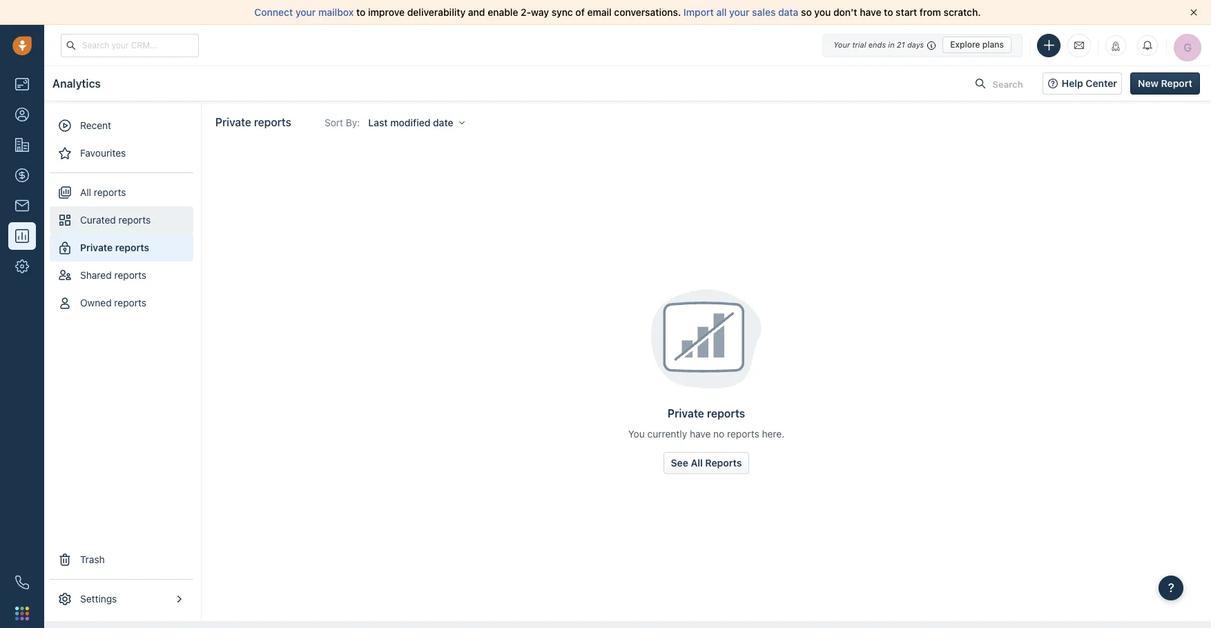 Task type: describe. For each thing, give the bounding box(es) containing it.
freshworks switcher image
[[15, 607, 29, 621]]

connect
[[254, 6, 293, 18]]

close image
[[1191, 9, 1198, 16]]

of
[[576, 6, 585, 18]]

explore plans link
[[943, 37, 1012, 53]]

enable
[[488, 6, 518, 18]]

all
[[717, 6, 727, 18]]

21
[[897, 40, 905, 49]]

in
[[889, 40, 895, 49]]

1 to from the left
[[356, 6, 366, 18]]

plans
[[983, 39, 1004, 50]]

2 your from the left
[[730, 6, 750, 18]]

explore
[[951, 39, 981, 50]]

conversations.
[[614, 6, 681, 18]]

deliverability
[[407, 6, 466, 18]]

email
[[588, 6, 612, 18]]

your trial ends in 21 days
[[834, 40, 924, 49]]

days
[[908, 40, 924, 49]]

Search your CRM... text field
[[61, 34, 199, 57]]

and
[[468, 6, 485, 18]]

data
[[779, 6, 799, 18]]

2-
[[521, 6, 531, 18]]

2 to from the left
[[884, 6, 894, 18]]

sales
[[752, 6, 776, 18]]

connect your mailbox to improve deliverability and enable 2-way sync of email conversations. import all your sales data so you don't have to start from scratch.
[[254, 6, 981, 18]]

improve
[[368, 6, 405, 18]]

from
[[920, 6, 942, 18]]



Task type: locate. For each thing, give the bounding box(es) containing it.
1 horizontal spatial to
[[884, 6, 894, 18]]

mailbox
[[318, 6, 354, 18]]

1 your from the left
[[296, 6, 316, 18]]

what's new image
[[1111, 41, 1121, 51]]

import all your sales data link
[[684, 6, 801, 18]]

have
[[860, 6, 882, 18]]

trial
[[853, 40, 867, 49]]

connect your mailbox link
[[254, 6, 356, 18]]

scratch.
[[944, 6, 981, 18]]

sync
[[552, 6, 573, 18]]

so
[[801, 6, 812, 18]]

to right mailbox
[[356, 6, 366, 18]]

you
[[815, 6, 831, 18]]

way
[[531, 6, 549, 18]]

phone image
[[15, 576, 29, 590]]

to
[[356, 6, 366, 18], [884, 6, 894, 18]]

your
[[834, 40, 851, 49]]

don't
[[834, 6, 858, 18]]

ends
[[869, 40, 886, 49]]

0 horizontal spatial to
[[356, 6, 366, 18]]

1 horizontal spatial your
[[730, 6, 750, 18]]

explore plans
[[951, 39, 1004, 50]]

start
[[896, 6, 918, 18]]

send email image
[[1075, 39, 1085, 51]]

your left mailbox
[[296, 6, 316, 18]]

import
[[684, 6, 714, 18]]

to left start
[[884, 6, 894, 18]]

your right "all"
[[730, 6, 750, 18]]

your
[[296, 6, 316, 18], [730, 6, 750, 18]]

phone element
[[8, 569, 36, 597]]

0 horizontal spatial your
[[296, 6, 316, 18]]



Task type: vqa. For each thing, say whether or not it's contained in the screenshot.
Connect
yes



